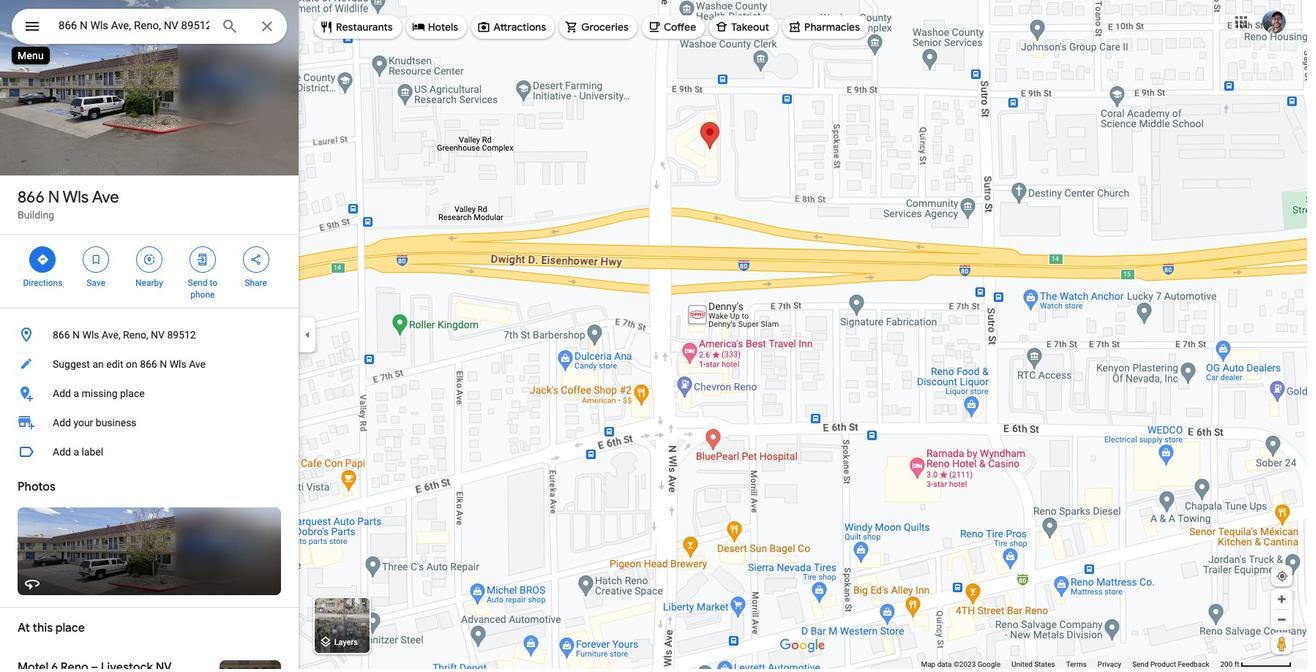 Task type: locate. For each thing, give the bounding box(es) containing it.
send inside send to phone
[[188, 278, 207, 288]]

add
[[53, 388, 71, 400], [53, 417, 71, 429], [53, 447, 71, 458]]

map data ©2023 google
[[921, 661, 1001, 669]]

suggest
[[53, 359, 90, 370]]

photos
[[18, 480, 55, 495]]

1 add from the top
[[53, 388, 71, 400]]

0 vertical spatial a
[[73, 388, 79, 400]]

add down suggest
[[53, 388, 71, 400]]

add your business
[[53, 417, 137, 429]]

send for send product feedback
[[1133, 661, 1149, 669]]

at
[[18, 622, 30, 636]]

2 add from the top
[[53, 417, 71, 429]]

0 vertical spatial 866
[[18, 187, 44, 208]]

0 vertical spatial n
[[48, 187, 60, 208]]

866 for ave,
[[53, 329, 70, 341]]

footer inside google maps element
[[921, 660, 1221, 670]]

product
[[1151, 661, 1176, 669]]


[[249, 252, 263, 268]]

ave
[[92, 187, 119, 208], [189, 359, 206, 370]]

1 horizontal spatial 866
[[53, 329, 70, 341]]

1 a from the top
[[73, 388, 79, 400]]

ave up 
[[92, 187, 119, 208]]

©2023
[[954, 661, 976, 669]]

866 n wls ave building
[[18, 187, 119, 221]]

866 for ave
[[18, 187, 44, 208]]

866 up 'building'
[[18, 187, 44, 208]]

866 N Wls Ave, Reno, NV 89512 field
[[12, 9, 287, 44]]

suggest an edit on 866 n wls ave button
[[0, 350, 299, 379]]

0 vertical spatial wls
[[63, 187, 89, 208]]

nearby
[[135, 278, 163, 288]]

directions
[[23, 278, 62, 288]]

0 vertical spatial send
[[188, 278, 207, 288]]

terms button
[[1066, 660, 1087, 670]]

add left your
[[53, 417, 71, 429]]

1 vertical spatial n
[[73, 329, 80, 341]]

edit
[[106, 359, 123, 370]]

n
[[48, 187, 60, 208], [73, 329, 80, 341], [160, 359, 167, 370]]

2 vertical spatial 866
[[140, 359, 157, 370]]

a left label
[[73, 447, 79, 458]]

0 horizontal spatial send
[[188, 278, 207, 288]]

2 vertical spatial add
[[53, 447, 71, 458]]

privacy
[[1098, 661, 1122, 669]]

pharmacies button
[[783, 10, 869, 45]]

groceries button
[[560, 10, 638, 45]]

0 horizontal spatial n
[[48, 187, 60, 208]]

n for ave
[[48, 187, 60, 208]]

2 horizontal spatial n
[[160, 359, 167, 370]]

wls inside 866 n wls ave building
[[63, 187, 89, 208]]

google account: cj baylor  
(christian.baylor@adept.ai) image
[[1263, 10, 1286, 33]]

1 vertical spatial ave
[[189, 359, 206, 370]]

1 horizontal spatial ave
[[189, 359, 206, 370]]

2 horizontal spatial 866
[[140, 359, 157, 370]]

feedback
[[1178, 661, 1210, 669]]

1 horizontal spatial send
[[1133, 661, 1149, 669]]

coffee
[[664, 20, 696, 34]]

ave inside button
[[189, 359, 206, 370]]

collapse side panel image
[[299, 327, 316, 343]]

a inside 'button'
[[73, 447, 79, 458]]

n inside 866 n wls ave building
[[48, 187, 60, 208]]

866 inside 866 n wls ave building
[[18, 187, 44, 208]]

ave,
[[102, 329, 121, 341]]

n inside suggest an edit on 866 n wls ave button
[[160, 359, 167, 370]]

add inside 'button'
[[53, 447, 71, 458]]

terms
[[1066, 661, 1087, 669]]

add inside button
[[53, 388, 71, 400]]

send left the product on the right bottom
[[1133, 661, 1149, 669]]

send
[[188, 278, 207, 288], [1133, 661, 1149, 669]]

866 n wls ave main content
[[0, 0, 299, 670]]

add a missing place
[[53, 388, 145, 400]]

coffee button
[[642, 10, 705, 45]]

add left label
[[53, 447, 71, 458]]

1 horizontal spatial n
[[73, 329, 80, 341]]

restaurants button
[[314, 10, 402, 45]]

0 horizontal spatial ave
[[92, 187, 119, 208]]

a inside button
[[73, 388, 79, 400]]

wls
[[63, 187, 89, 208], [82, 329, 99, 341], [170, 359, 186, 370]]


[[143, 252, 156, 268]]

1 vertical spatial wls
[[82, 329, 99, 341]]

1 horizontal spatial place
[[120, 388, 145, 400]]

0 horizontal spatial 866
[[18, 187, 44, 208]]

866 up suggest
[[53, 329, 70, 341]]

phone
[[190, 290, 215, 300]]

place right this
[[55, 622, 85, 636]]

zoom in image
[[1277, 594, 1288, 605]]

2 a from the top
[[73, 447, 79, 458]]

layers
[[334, 639, 358, 648]]

footer containing map data ©2023 google
[[921, 660, 1221, 670]]

n up 'building'
[[48, 187, 60, 208]]

89512
[[167, 329, 196, 341]]

at this place
[[18, 622, 85, 636]]

google
[[978, 661, 1001, 669]]

add for add your business
[[53, 417, 71, 429]]

1 vertical spatial a
[[73, 447, 79, 458]]

0 vertical spatial place
[[120, 388, 145, 400]]

3 add from the top
[[53, 447, 71, 458]]

0 vertical spatial add
[[53, 388, 71, 400]]

ave down 89512
[[189, 359, 206, 370]]

0 vertical spatial ave
[[92, 187, 119, 208]]

place
[[120, 388, 145, 400], [55, 622, 85, 636]]

place down "on"
[[120, 388, 145, 400]]

send up phone
[[188, 278, 207, 288]]

send product feedback
[[1133, 661, 1210, 669]]

takeout button
[[710, 10, 778, 45]]

n up suggest
[[73, 329, 80, 341]]

2 vertical spatial n
[[160, 359, 167, 370]]

reno,
[[123, 329, 148, 341]]

nv
[[151, 329, 165, 341]]

n down nv
[[160, 359, 167, 370]]

0 horizontal spatial place
[[55, 622, 85, 636]]

1 vertical spatial add
[[53, 417, 71, 429]]

show street view coverage image
[[1272, 633, 1293, 655]]

hotels button
[[406, 10, 467, 45]]

866 right "on"
[[140, 359, 157, 370]]

1 vertical spatial send
[[1133, 661, 1149, 669]]

None field
[[59, 17, 209, 34]]

n inside 866 n wls ave, reno, nv 89512 button
[[73, 329, 80, 341]]

1 vertical spatial 866
[[53, 329, 70, 341]]


[[196, 252, 209, 268]]

footer
[[921, 660, 1221, 670]]

a left missing
[[73, 388, 79, 400]]

a
[[73, 388, 79, 400], [73, 447, 79, 458]]

attractions button
[[472, 10, 555, 45]]

send inside button
[[1133, 661, 1149, 669]]

866
[[18, 187, 44, 208], [53, 329, 70, 341], [140, 359, 157, 370]]

show your location image
[[1276, 570, 1289, 583]]



Task type: describe. For each thing, give the bounding box(es) containing it.
a for label
[[73, 447, 79, 458]]

send to phone
[[188, 278, 217, 300]]


[[36, 252, 49, 268]]

to
[[210, 278, 217, 288]]

building
[[18, 209, 54, 221]]

restaurants
[[336, 20, 393, 34]]

200 ft button
[[1221, 661, 1292, 669]]

united states button
[[1012, 660, 1055, 670]]

add your business link
[[0, 409, 299, 438]]

states
[[1035, 661, 1055, 669]]

zoom out image
[[1277, 615, 1288, 626]]


[[89, 252, 103, 268]]


[[23, 16, 41, 37]]

200 ft
[[1221, 661, 1240, 669]]

add a label
[[53, 447, 103, 458]]

a for missing
[[73, 388, 79, 400]]

none field inside 866 n wls ave, reno, nv 89512 field
[[59, 17, 209, 34]]

ft
[[1235, 661, 1240, 669]]

united states
[[1012, 661, 1055, 669]]

missing
[[82, 388, 118, 400]]

866 n wls ave, reno, nv 89512
[[53, 329, 196, 341]]

google maps element
[[0, 0, 1308, 670]]

share
[[245, 278, 267, 288]]

n for ave,
[[73, 329, 80, 341]]

 button
[[12, 9, 53, 47]]

united
[[1012, 661, 1033, 669]]

wls for ave
[[63, 187, 89, 208]]

send for send to phone
[[188, 278, 207, 288]]

1 vertical spatial place
[[55, 622, 85, 636]]

on
[[126, 359, 137, 370]]

groceries
[[581, 20, 629, 34]]

business
[[96, 417, 137, 429]]

send product feedback button
[[1133, 660, 1210, 670]]

ave inside 866 n wls ave building
[[92, 187, 119, 208]]

data
[[938, 661, 952, 669]]

hotels
[[428, 20, 458, 34]]

your
[[73, 417, 93, 429]]

add a label button
[[0, 438, 299, 467]]

add for add a missing place
[[53, 388, 71, 400]]

suggest an edit on 866 n wls ave
[[53, 359, 206, 370]]

add a missing place button
[[0, 379, 299, 409]]

pharmacies
[[805, 20, 860, 34]]

an
[[93, 359, 104, 370]]

add for add a label
[[53, 447, 71, 458]]

privacy button
[[1098, 660, 1122, 670]]

place inside button
[[120, 388, 145, 400]]

attractions
[[494, 20, 546, 34]]

map
[[921, 661, 936, 669]]

label
[[82, 447, 103, 458]]

 search field
[[12, 9, 287, 47]]

wls for ave,
[[82, 329, 99, 341]]

actions for 866 n wls ave region
[[0, 235, 299, 308]]

save
[[87, 278, 105, 288]]

200
[[1221, 661, 1233, 669]]

takeout
[[731, 20, 769, 34]]

this
[[33, 622, 53, 636]]

866 n wls ave, reno, nv 89512 button
[[0, 321, 299, 350]]

2 vertical spatial wls
[[170, 359, 186, 370]]



Task type: vqa. For each thing, say whether or not it's contained in the screenshot.


